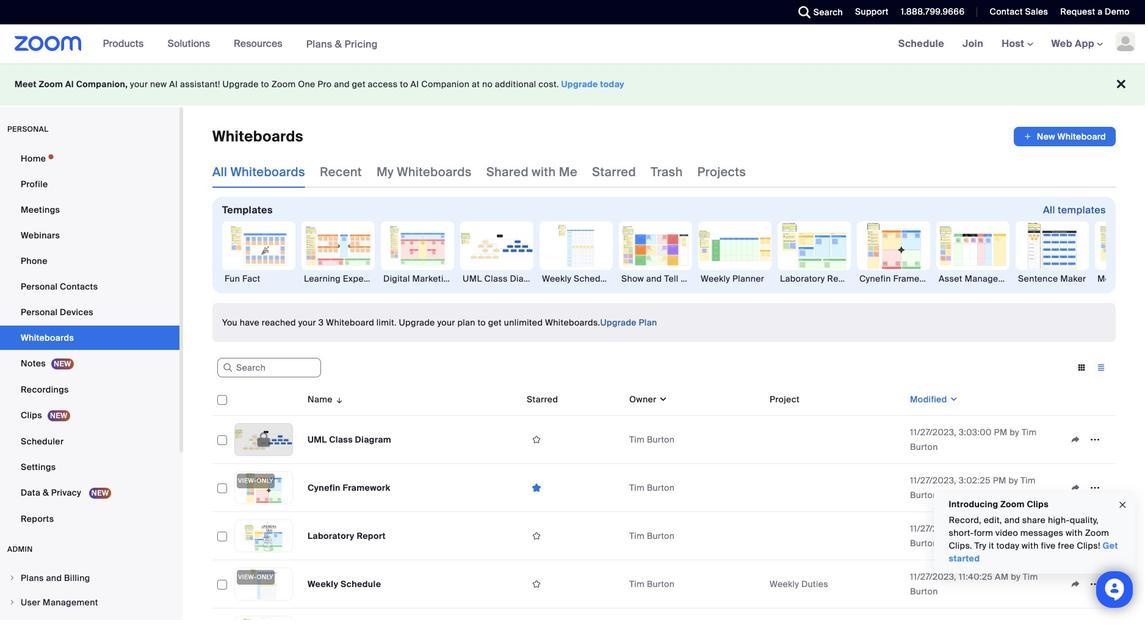 Task type: locate. For each thing, give the bounding box(es) containing it.
whiteboard inside button
[[1058, 131, 1106, 142]]

personal for personal devices
[[21, 307, 58, 318]]

meetings navigation
[[889, 24, 1145, 64]]

0 horizontal spatial report
[[357, 531, 386, 542]]

2 view-only from the top
[[238, 574, 273, 582]]

your left plan
[[437, 317, 455, 328]]

0 horizontal spatial cynefin framework
[[308, 483, 390, 494]]

right image inside plans and billing menu item
[[9, 575, 16, 582]]

0 horizontal spatial today
[[600, 79, 625, 90]]

thumbnail of cynefin framework image
[[235, 473, 292, 504]]

one
[[298, 79, 315, 90]]

am right 11:40:25
[[995, 572, 1009, 583]]

tim
[[1022, 427, 1037, 438], [629, 435, 645, 446], [1021, 476, 1036, 487], [629, 483, 645, 494], [1022, 524, 1037, 535], [629, 531, 645, 542], [1023, 572, 1038, 583], [629, 579, 645, 590]]

plans up meet zoom ai companion, your new ai assistant! upgrade to zoom one pro and get access to ai companion at no additional cost. upgrade today
[[306, 38, 332, 50]]

1 horizontal spatial starred
[[592, 164, 636, 180]]

am for 11:40:25
[[995, 572, 1009, 583]]

search
[[814, 7, 843, 18]]

weekly schedule inside application
[[308, 579, 381, 590]]

sales
[[1025, 6, 1048, 17]]

notes link
[[0, 352, 179, 377]]

plan
[[458, 317, 475, 328]]

burton inside the 11/27/2023, 11:47:04 am by tim burton
[[910, 538, 938, 549]]

3 tim burton from the top
[[629, 531, 675, 542]]

class up unlimited
[[484, 274, 508, 284]]

with left me
[[532, 164, 556, 180]]

0 vertical spatial view-
[[238, 477, 257, 485]]

1 horizontal spatial whiteboard
[[1058, 131, 1106, 142]]

share image up quality,
[[1066, 483, 1085, 494]]

whiteboard right new
[[1058, 131, 1106, 142]]

class inside application
[[329, 435, 353, 446]]

additional
[[495, 79, 536, 90]]

0 vertical spatial starred
[[592, 164, 636, 180]]

pm up introducing zoom clips
[[993, 476, 1007, 487]]

more options for weekly schedule image
[[1085, 579, 1105, 590]]

whiteboards right my
[[397, 164, 472, 180]]

banner containing products
[[0, 24, 1145, 64]]

0 vertical spatial framework
[[893, 274, 939, 284]]

0 vertical spatial cynefin framework
[[860, 274, 939, 284]]

0 horizontal spatial uml class diagram
[[308, 435, 391, 446]]

a left twist
[[700, 274, 705, 284]]

more options for uml class diagram image
[[1085, 435, 1105, 446]]

am right form
[[994, 524, 1008, 535]]

2 only from the top
[[257, 574, 273, 582]]

1 view- from the top
[[238, 477, 257, 485]]

0 horizontal spatial management
[[43, 598, 98, 609]]

1 canvas from the left
[[392, 274, 423, 284]]

& inside the product information navigation
[[335, 38, 342, 50]]

0 horizontal spatial laboratory
[[308, 531, 355, 542]]

0 vertical spatial whiteboard
[[1058, 131, 1106, 142]]

1 vertical spatial schedule
[[574, 274, 613, 284]]

uml class diagram up unlimited
[[463, 274, 545, 284]]

11/27/2023, inside the 11/27/2023, 11:47:04 am by tim burton
[[910, 524, 957, 535]]

learning
[[304, 274, 341, 284]]

weekly planner button
[[698, 222, 772, 285]]

modified
[[910, 394, 947, 405]]

plans & pricing link
[[306, 38, 378, 50], [306, 38, 378, 50]]

your left 3
[[298, 317, 316, 328]]

0 vertical spatial &
[[335, 38, 342, 50]]

1 vertical spatial plans
[[21, 573, 44, 584]]

1 horizontal spatial to
[[400, 79, 408, 90]]

0 vertical spatial personal
[[21, 281, 58, 292]]

management right asset
[[965, 274, 1020, 284]]

11/27/2023, 3:02:25 pm by tim burton
[[910, 476, 1036, 501]]

solutions
[[168, 37, 210, 50]]

11/27/2023, left "3:02:25"
[[910, 476, 957, 487]]

your
[[130, 79, 148, 90], [298, 317, 316, 328], [437, 317, 455, 328]]

view- down uml class diagram, modified at nov 27, 2023 by tim burton, link 'element'
[[238, 477, 257, 485]]

0 horizontal spatial canvas
[[392, 274, 423, 284]]

1 horizontal spatial canvas
[[456, 274, 487, 284]]

0 horizontal spatial whiteboard
[[326, 317, 374, 328]]

2 right image from the top
[[9, 600, 16, 607]]

1 horizontal spatial weekly schedule
[[542, 274, 613, 284]]

1 horizontal spatial get
[[488, 317, 502, 328]]

management inside menu item
[[43, 598, 98, 609]]

1 right image from the top
[[9, 575, 16, 582]]

cost.
[[539, 79, 559, 90]]

11/27/2023, 11:40:25 am by tim burton
[[910, 572, 1038, 598]]

weekly planner element
[[698, 273, 772, 285]]

1 vertical spatial class
[[329, 435, 353, 446]]

1 vertical spatial cynefin framework
[[308, 483, 390, 494]]

report inside button
[[827, 274, 856, 284]]

it
[[989, 541, 995, 552]]

by up introducing zoom clips
[[1009, 476, 1018, 487]]

uml down name
[[308, 435, 327, 446]]

banner
[[0, 24, 1145, 64]]

pm right 3:03:00
[[994, 427, 1008, 438]]

0 vertical spatial schedule
[[898, 37, 944, 50]]

starred right me
[[592, 164, 636, 180]]

2 horizontal spatial ai
[[411, 79, 419, 90]]

click to unstar the whiteboard cynefin framework image
[[527, 483, 546, 494]]

11/27/2023, for 11/27/2023, 3:02:25 pm by tim burton
[[910, 476, 957, 487]]

1 vertical spatial view-
[[238, 574, 257, 582]]

share image for 11/27/2023, 3:02:25 pm by tim burton
[[1066, 483, 1085, 494]]

ai right new
[[169, 79, 178, 90]]

tim inside 11/27/2023, 11:40:25 am by tim burton
[[1023, 572, 1038, 583]]

1 horizontal spatial your
[[298, 317, 316, 328]]

by
[[1010, 427, 1020, 438], [1009, 476, 1018, 487], [1010, 524, 1020, 535], [1011, 572, 1021, 583]]

& for pricing
[[335, 38, 342, 50]]

a left demo
[[1098, 6, 1103, 17]]

1 ai from the left
[[65, 79, 74, 90]]

app
[[1075, 37, 1095, 50]]

1 horizontal spatial cynefin
[[860, 274, 891, 284]]

uml class diagram inside button
[[463, 274, 545, 284]]

sentence maker button
[[1016, 222, 1089, 285]]

2 canvas from the left
[[456, 274, 487, 284]]

management down billing
[[43, 598, 98, 609]]

view- for cynefin framework
[[238, 477, 257, 485]]

uml class diagram
[[463, 274, 545, 284], [308, 435, 391, 446]]

0 vertical spatial laboratory
[[780, 274, 825, 284]]

clips inside "personal menu" menu
[[21, 410, 42, 421]]

right image down admin
[[9, 575, 16, 582]]

weekly left planner
[[701, 274, 730, 284]]

with right the tell
[[681, 274, 698, 284]]

management inside 'element'
[[965, 274, 1020, 284]]

2 view- from the top
[[238, 574, 257, 582]]

0 vertical spatial uml
[[463, 274, 482, 284]]

planner
[[733, 274, 764, 284]]

1 vertical spatial only
[[257, 574, 273, 582]]

uml class diagram down arrow down image
[[308, 435, 391, 446]]

thumbnail of uml class diagram image
[[234, 424, 293, 457], [235, 424, 292, 456]]

1 horizontal spatial clips
[[1027, 499, 1049, 510]]

0 horizontal spatial get
[[352, 79, 366, 90]]

starred inside application
[[527, 394, 558, 405]]

ai left companion
[[411, 79, 419, 90]]

1 vertical spatial pm
[[993, 476, 1007, 487]]

0 horizontal spatial clips
[[21, 410, 42, 421]]

0 horizontal spatial laboratory report
[[308, 531, 386, 542]]

and inside menu item
[[46, 573, 62, 584]]

view- down thumbnail of laboratory report
[[238, 574, 257, 582]]

by right 3:03:00
[[1010, 427, 1020, 438]]

11/27/2023, down 'modified' popup button on the bottom right of the page
[[910, 427, 957, 438]]

am for 11:47:04
[[994, 524, 1008, 535]]

schedule
[[898, 37, 944, 50], [574, 274, 613, 284], [341, 579, 381, 590]]

share
[[1023, 515, 1046, 526]]

11/27/2023, inside 11/27/2023, 3:02:25 pm by tim burton
[[910, 476, 957, 487]]

2 vertical spatial schedule
[[341, 579, 381, 590]]

laboratory inside button
[[780, 274, 825, 284]]

framework inside 'element'
[[893, 274, 939, 284]]

high-
[[1048, 515, 1070, 526]]

cynefin right laboratory report element
[[860, 274, 891, 284]]

my whiteboards
[[377, 164, 472, 180]]

whiteboard right 3
[[326, 317, 374, 328]]

0 horizontal spatial cynefin
[[308, 483, 341, 494]]

1 vertical spatial management
[[43, 598, 98, 609]]

contacts
[[60, 281, 98, 292]]

1 vertical spatial framework
[[343, 483, 390, 494]]

plans up user
[[21, 573, 44, 584]]

projects
[[698, 164, 746, 180]]

2 horizontal spatial schedule
[[898, 37, 944, 50]]

personal
[[7, 125, 49, 134]]

meet
[[15, 79, 37, 90]]

to right access
[[400, 79, 408, 90]]

1 only from the top
[[257, 477, 273, 485]]

project
[[770, 394, 800, 405]]

a
[[1098, 6, 1103, 17], [700, 274, 705, 284]]

0 vertical spatial only
[[257, 477, 273, 485]]

0 vertical spatial report
[[827, 274, 856, 284]]

assistant!
[[180, 79, 220, 90]]

0 horizontal spatial your
[[130, 79, 148, 90]]

you have reached your 3 whiteboard limit. upgrade your plan to get unlimited whiteboards. upgrade plan
[[222, 317, 657, 328]]

me-we-us retrospective element
[[1095, 273, 1145, 285]]

0 horizontal spatial diagram
[[355, 435, 391, 446]]

1.888.799.9666 button up schedule link
[[901, 6, 965, 17]]

clips!
[[1077, 541, 1101, 552]]

right image inside user management menu item
[[9, 600, 16, 607]]

whiteboards up all whiteboards
[[212, 127, 303, 146]]

0 vertical spatial all
[[212, 164, 227, 180]]

fun
[[225, 274, 240, 284]]

webinars
[[21, 230, 60, 241]]

weekly schedule
[[542, 274, 613, 284], [308, 579, 381, 590]]

grid mode, not selected image
[[1072, 363, 1092, 374]]

view-only down uml class diagram, modified at nov 27, 2023 by tim burton, link 'element'
[[238, 477, 273, 485]]

weekly schedule inside button
[[542, 274, 613, 284]]

class down arrow down image
[[329, 435, 353, 446]]

by inside the 11/27/2023, 11:47:04 am by tim burton
[[1010, 524, 1020, 535]]

3:03:00
[[959, 427, 992, 438]]

record, edit, and share high-quality, short-form video messages with zoom clips. try it today with five free clips!
[[949, 515, 1110, 552]]

pm inside '11/27/2023, 3:03:00 pm by tim burton'
[[994, 427, 1008, 438]]

uml
[[463, 274, 482, 284], [308, 435, 327, 446]]

plans and billing
[[21, 573, 90, 584]]

1 vertical spatial am
[[995, 572, 1009, 583]]

view-only for weekly
[[238, 574, 273, 582]]

2 horizontal spatial your
[[437, 317, 455, 328]]

2 11/27/2023, from the top
[[910, 476, 957, 487]]

me-we-us r
[[1098, 274, 1145, 284]]

thumbnail of laboratory report image
[[235, 521, 292, 553]]

and right the 'pro'
[[334, 79, 350, 90]]

with
[[532, 164, 556, 180], [681, 274, 698, 284], [1066, 528, 1083, 539], [1022, 541, 1039, 552]]

by left share
[[1010, 524, 1020, 535]]

today inside record, edit, and share high-quality, short-form video messages with zoom clips. try it today with five free clips!
[[997, 541, 1020, 552]]

weekly left 'duties'
[[770, 579, 799, 590]]

free
[[1059, 541, 1075, 552]]

class inside button
[[484, 274, 508, 284]]

duties
[[802, 579, 828, 590]]

11/27/2023, down started
[[910, 572, 957, 583]]

1 vertical spatial all
[[1043, 204, 1055, 217]]

meetings link
[[0, 198, 179, 222]]

whiteboards link
[[0, 326, 179, 350]]

1 11/27/2023, from the top
[[910, 427, 957, 438]]

& inside "personal menu" menu
[[43, 488, 49, 499]]

& left pricing
[[335, 38, 342, 50]]

plans inside the product information navigation
[[306, 38, 332, 50]]

1 vertical spatial clips
[[1027, 499, 1049, 510]]

0 horizontal spatial uml
[[308, 435, 327, 446]]

settings
[[21, 462, 56, 473]]

by inside '11/27/2023, 3:03:00 pm by tim burton'
[[1010, 427, 1020, 438]]

0 vertical spatial right image
[[9, 575, 16, 582]]

cynefin framework element
[[857, 273, 939, 285]]

& for privacy
[[43, 488, 49, 499]]

cynefin framework inside application
[[308, 483, 390, 494]]

canvas for digital marketing canvas
[[456, 274, 487, 284]]

personal inside "link"
[[21, 307, 58, 318]]

to down 'resources' dropdown button
[[261, 79, 269, 90]]

your left new
[[130, 79, 148, 90]]

clips up share
[[1027, 499, 1049, 510]]

share image up more options for cynefin framework image
[[1066, 435, 1085, 446]]

click to star the whiteboard uml class diagram image
[[527, 435, 546, 446]]

to right plan
[[478, 317, 486, 328]]

0 horizontal spatial plans
[[21, 573, 44, 584]]

0 vertical spatial am
[[994, 524, 1008, 535]]

quality,
[[1070, 515, 1099, 526]]

learning experience canvas button
[[302, 222, 423, 285]]

3 11/27/2023, from the top
[[910, 524, 957, 535]]

and left the tell
[[646, 274, 662, 284]]

cynefin inside cynefin framework 'element'
[[860, 274, 891, 284]]

click to star the whiteboard weekly schedule image
[[527, 579, 546, 590]]

right image left user
[[9, 600, 16, 607]]

owner button
[[629, 394, 668, 406]]

0 vertical spatial plans
[[306, 38, 332, 50]]

4 tim burton from the top
[[629, 579, 675, 590]]

1 vertical spatial right image
[[9, 600, 16, 607]]

whiteboards down the personal devices
[[21, 333, 74, 344]]

weekly planner
[[701, 274, 764, 284]]

asset
[[939, 274, 963, 284]]

get inside meet zoom ai companion, footer
[[352, 79, 366, 90]]

by inside 11/27/2023, 11:40:25 am by tim burton
[[1011, 572, 1021, 583]]

2 personal from the top
[[21, 307, 58, 318]]

data & privacy link
[[0, 481, 179, 506]]

0 horizontal spatial all
[[212, 164, 227, 180]]

products button
[[103, 24, 149, 63]]

and
[[334, 79, 350, 90], [646, 274, 662, 284], [1005, 515, 1021, 526], [46, 573, 62, 584]]

0 horizontal spatial ai
[[65, 79, 74, 90]]

am inside 11/27/2023, 11:40:25 am by tim burton
[[995, 572, 1009, 583]]

uml class diagram inside application
[[308, 435, 391, 446]]

with inside 'show and tell with a twist' element
[[681, 274, 698, 284]]

zoom logo image
[[15, 36, 82, 51]]

by inside 11/27/2023, 3:02:25 pm by tim burton
[[1009, 476, 1018, 487]]

zoom inside record, edit, and share high-quality, short-form video messages with zoom clips. try it today with five free clips!
[[1086, 528, 1110, 539]]

1 vertical spatial laboratory
[[308, 531, 355, 542]]

digital marketing canvas element
[[381, 273, 487, 285]]

2 share image from the top
[[1066, 483, 1085, 494]]

right image for plans
[[9, 575, 16, 582]]

laboratory
[[780, 274, 825, 284], [308, 531, 355, 542]]

pm inside 11/27/2023, 3:02:25 pm by tim burton
[[993, 476, 1007, 487]]

access
[[368, 79, 398, 90]]

1.888.799.9666 button up join
[[892, 0, 968, 24]]

cell
[[765, 416, 905, 465], [765, 465, 905, 513], [765, 513, 905, 561], [212, 609, 230, 621], [303, 609, 522, 621], [522, 609, 625, 621], [625, 609, 765, 621], [765, 609, 905, 621], [905, 609, 1061, 621], [1061, 609, 1116, 621]]

1 horizontal spatial uml
[[463, 274, 482, 284]]

meet zoom ai companion, footer
[[0, 63, 1145, 106]]

get left access
[[352, 79, 366, 90]]

plans inside menu item
[[21, 573, 44, 584]]

1 vertical spatial starred
[[527, 394, 558, 405]]

11/27/2023, 11:47:04 am by tim burton
[[910, 524, 1037, 549]]

1 vertical spatial cynefin
[[308, 483, 341, 494]]

get left unlimited
[[488, 317, 502, 328]]

1 personal from the top
[[21, 281, 58, 292]]

laboratory report
[[780, 274, 856, 284], [308, 531, 386, 542]]

by for 11/27/2023, 3:03:00 pm by tim burton
[[1010, 427, 1020, 438]]

3
[[318, 317, 324, 328]]

support link
[[846, 0, 892, 24], [855, 6, 889, 17]]

home link
[[0, 147, 179, 171]]

0 vertical spatial laboratory report
[[780, 274, 856, 284]]

1 horizontal spatial diagram
[[510, 274, 545, 284]]

we-
[[1114, 274, 1131, 284]]

0 vertical spatial weekly schedule
[[542, 274, 613, 284]]

all up templates
[[212, 164, 227, 180]]

2 horizontal spatial to
[[478, 317, 486, 328]]

1 vertical spatial today
[[997, 541, 1020, 552]]

1 horizontal spatial framework
[[893, 274, 939, 284]]

product information navigation
[[94, 24, 387, 64]]

with down messages
[[1022, 541, 1039, 552]]

1 share image from the top
[[1066, 435, 1085, 446]]

all inside button
[[1043, 204, 1055, 217]]

today
[[600, 79, 625, 90], [997, 541, 1020, 552]]

right image for user
[[9, 600, 16, 607]]

personal down personal contacts
[[21, 307, 58, 318]]

1 vertical spatial a
[[700, 274, 705, 284]]

solutions button
[[168, 24, 216, 63]]

whiteboards inside application
[[212, 127, 303, 146]]

1 horizontal spatial a
[[1098, 6, 1103, 17]]

and up video
[[1005, 515, 1021, 526]]

starred up click to star the whiteboard uml class diagram icon
[[527, 394, 558, 405]]

zoom up clips!
[[1086, 528, 1110, 539]]

11/27/2023, up the clips.
[[910, 524, 957, 535]]

application
[[212, 384, 1116, 621], [1066, 431, 1111, 449], [1066, 479, 1111, 498], [1066, 576, 1111, 594]]

0 vertical spatial a
[[1098, 6, 1103, 17]]

show and tell with a twist
[[621, 274, 729, 284]]

4 11/27/2023, from the top
[[910, 572, 957, 583]]

all left templates
[[1043, 204, 1055, 217]]

plans and billing menu item
[[0, 567, 179, 590]]

1 view-only from the top
[[238, 477, 273, 485]]

more options for cynefin framework image
[[1085, 483, 1105, 494]]

no
[[482, 79, 493, 90]]

1 horizontal spatial schedule
[[574, 274, 613, 284]]

1 horizontal spatial class
[[484, 274, 508, 284]]

1 vertical spatial weekly schedule
[[308, 579, 381, 590]]

share image for 11/27/2023, 3:03:00 pm by tim burton
[[1066, 435, 1085, 446]]

web
[[1052, 37, 1073, 50]]

0 vertical spatial class
[[484, 274, 508, 284]]

1 horizontal spatial laboratory
[[780, 274, 825, 284]]

scheduler link
[[0, 430, 179, 454]]

starred inside tabs of all whiteboard page tab list
[[592, 164, 636, 180]]

am inside the 11/27/2023, 11:47:04 am by tim burton
[[994, 524, 1008, 535]]

1 horizontal spatial cynefin framework
[[860, 274, 939, 284]]

to
[[261, 79, 269, 90], [400, 79, 408, 90], [478, 317, 486, 328]]

& right data
[[43, 488, 49, 499]]

0 horizontal spatial a
[[700, 274, 705, 284]]

admin menu menu
[[0, 567, 179, 621]]

with inside tabs of all whiteboard page tab list
[[532, 164, 556, 180]]

1 vertical spatial personal
[[21, 307, 58, 318]]

cynefin right thumbnail of cynefin framework
[[308, 483, 341, 494]]

0 vertical spatial diagram
[[510, 274, 545, 284]]

share image
[[1066, 435, 1085, 446], [1066, 483, 1085, 494]]

1 horizontal spatial plans
[[306, 38, 332, 50]]

0 vertical spatial view-only
[[238, 477, 273, 485]]

pm
[[994, 427, 1008, 438], [993, 476, 1007, 487]]

1 horizontal spatial all
[[1043, 204, 1055, 217]]

0 horizontal spatial starred
[[527, 394, 558, 405]]

cynefin framework inside cynefin framework 'element'
[[860, 274, 939, 284]]

0 vertical spatial clips
[[21, 410, 42, 421]]

1 tim burton from the top
[[629, 435, 675, 446]]

1 vertical spatial share image
[[1066, 483, 1085, 494]]

right image
[[9, 575, 16, 582], [9, 600, 16, 607]]

get
[[1103, 541, 1119, 552]]

recent
[[320, 164, 362, 180]]

1 horizontal spatial &
[[335, 38, 342, 50]]

0 horizontal spatial class
[[329, 435, 353, 446]]

burton inside '11/27/2023, 3:03:00 pm by tim burton'
[[910, 442, 938, 453]]

uml right marketing
[[463, 274, 482, 284]]

view-only for cynefin
[[238, 477, 273, 485]]

only down uml class diagram, modified at nov 27, 2023 by tim burton, link 'element'
[[257, 477, 273, 485]]

ai
[[65, 79, 74, 90], [169, 79, 178, 90], [411, 79, 419, 90]]

0 vertical spatial uml class diagram
[[463, 274, 545, 284]]

personal down "phone" in the left top of the page
[[21, 281, 58, 292]]

11/27/2023, inside 11/27/2023, 11:40:25 am by tim burton
[[910, 572, 957, 583]]

0 vertical spatial cynefin
[[860, 274, 891, 284]]

0 vertical spatial share image
[[1066, 435, 1085, 446]]

laboratory report inside laboratory report element
[[780, 274, 856, 284]]

ai left companion,
[[65, 79, 74, 90]]

whiteboards inside "personal menu" menu
[[21, 333, 74, 344]]

starred
[[592, 164, 636, 180], [527, 394, 558, 405]]

all inside tab list
[[212, 164, 227, 180]]

and left billing
[[46, 573, 62, 584]]

1 vertical spatial laboratory report
[[308, 531, 386, 542]]

clips up scheduler
[[21, 410, 42, 421]]

personal inside 'link'
[[21, 281, 58, 292]]

Search text field
[[217, 359, 321, 378]]

view-only down thumbnail of laboratory report
[[238, 574, 273, 582]]

companion
[[421, 79, 470, 90]]

1 horizontal spatial management
[[965, 274, 1020, 284]]

11/27/2023, inside '11/27/2023, 3:03:00 pm by tim burton'
[[910, 427, 957, 438]]

1 vertical spatial get
[[488, 317, 502, 328]]

asset management button
[[937, 222, 1020, 285]]

by down get started link
[[1011, 572, 1021, 583]]

only down thumbnail of laboratory report
[[257, 574, 273, 582]]

show and tell with a twist element
[[619, 273, 729, 285]]

me-
[[1098, 274, 1114, 284]]

tim inside 11/27/2023, 3:02:25 pm by tim burton
[[1021, 476, 1036, 487]]

and inside meet zoom ai companion, footer
[[334, 79, 350, 90]]

2 tim burton from the top
[[629, 483, 675, 494]]

0 vertical spatial today
[[600, 79, 625, 90]]

0 vertical spatial get
[[352, 79, 366, 90]]



Task type: describe. For each thing, give the bounding box(es) containing it.
all for all whiteboards
[[212, 164, 227, 180]]

host
[[1002, 37, 1027, 50]]

host button
[[1002, 37, 1033, 50]]

upgrade right the cost.
[[561, 79, 598, 90]]

11/27/2023, for 11/27/2023, 11:47:04 am by tim burton
[[910, 524, 957, 535]]

whiteboards.
[[545, 317, 600, 328]]

shared
[[486, 164, 529, 180]]

click to star the whiteboard laboratory report image
[[527, 531, 546, 542]]

3 ai from the left
[[411, 79, 419, 90]]

pm for 3:02:25
[[993, 476, 1007, 487]]

your inside meet zoom ai companion, footer
[[130, 79, 148, 90]]

1 vertical spatial report
[[357, 531, 386, 542]]

edit,
[[984, 515, 1003, 526]]

personal menu menu
[[0, 147, 179, 533]]

application for 11/27/2023, 3:02:25 pm by tim burton
[[1066, 479, 1111, 498]]

a inside 'show and tell with a twist' element
[[700, 274, 705, 284]]

11:47:04
[[959, 524, 992, 535]]

templates
[[1058, 204, 1106, 217]]

0 horizontal spatial to
[[261, 79, 269, 90]]

by for 11/27/2023, 11:40:25 am by tim burton
[[1011, 572, 1021, 583]]

weekly duties
[[770, 579, 828, 590]]

user management menu item
[[0, 592, 179, 615]]

application for 11/27/2023, 11:40:25 am by tim burton
[[1066, 576, 1111, 594]]

2 ai from the left
[[169, 79, 178, 90]]

billing
[[64, 573, 90, 584]]

plans for plans & pricing
[[306, 38, 332, 50]]

upgrade down the product information navigation
[[223, 79, 259, 90]]

introducing
[[949, 499, 999, 510]]

all templates
[[1043, 204, 1106, 217]]

and inside button
[[646, 274, 662, 284]]

phone
[[21, 256, 47, 267]]

digital
[[383, 274, 410, 284]]

user management
[[21, 598, 98, 609]]

1 vertical spatial diagram
[[355, 435, 391, 446]]

management for asset management
[[965, 274, 1020, 284]]

video
[[996, 528, 1019, 539]]

introducing zoom clips
[[949, 499, 1049, 510]]

plan
[[639, 317, 657, 328]]

schedule inside button
[[574, 274, 613, 284]]

by for 11/27/2023, 3:02:25 pm by tim burton
[[1009, 476, 1018, 487]]

scheduler
[[21, 437, 64, 448]]

personal devices link
[[0, 300, 179, 325]]

asset management
[[939, 274, 1020, 284]]

name
[[308, 394, 333, 405]]

reached
[[262, 317, 296, 328]]

11/27/2023, for 11/27/2023, 3:03:00 pm by tim burton
[[910, 427, 957, 438]]

zoom left one
[[272, 79, 296, 90]]

weekly up whiteboards.
[[542, 274, 572, 284]]

reports
[[21, 514, 54, 525]]

share image
[[1066, 579, 1085, 590]]

digital marketing canvas button
[[381, 222, 487, 285]]

record,
[[949, 515, 982, 526]]

11/27/2023, for 11/27/2023, 11:40:25 am by tim burton
[[910, 572, 957, 583]]

show
[[621, 274, 644, 284]]

application containing name
[[212, 384, 1116, 621]]

tim burton for 11/27/2023, 3:03:00 pm by tim burton
[[629, 435, 675, 446]]

tim burton for 11/27/2023, 11:40:25 am by tim burton
[[629, 579, 675, 590]]

down image
[[947, 394, 959, 406]]

join
[[963, 37, 984, 50]]

all whiteboards
[[212, 164, 305, 180]]

1.888.799.9666
[[901, 6, 965, 17]]

web app button
[[1052, 37, 1103, 50]]

schedule inside application
[[341, 579, 381, 590]]

weekly schedule element
[[540, 273, 613, 285]]

started
[[949, 554, 980, 565]]

digital marketing canvas
[[383, 274, 487, 284]]

demo
[[1105, 6, 1130, 17]]

uml class diagram element
[[460, 273, 545, 285]]

profile link
[[0, 172, 179, 197]]

twist
[[707, 274, 729, 284]]

whiteboards application
[[212, 127, 1116, 147]]

support
[[855, 6, 889, 17]]

pm for 3:03:00
[[994, 427, 1008, 438]]

me-we-us r button
[[1095, 222, 1145, 285]]

try
[[975, 541, 987, 552]]

with up free
[[1066, 528, 1083, 539]]

personal contacts
[[21, 281, 98, 292]]

schedule inside meetings navigation
[[898, 37, 944, 50]]

weekly right thumbnail of weekly schedule
[[308, 579, 338, 590]]

all templates button
[[1043, 201, 1106, 220]]

at
[[472, 79, 480, 90]]

laboratory report element
[[778, 273, 856, 285]]

fact
[[242, 274, 260, 284]]

laboratory report button
[[778, 222, 856, 285]]

and inside record, edit, and share high-quality, short-form video messages with zoom clips. try it today with five free clips!
[[1005, 515, 1021, 526]]

3:02:25
[[959, 476, 991, 487]]

me
[[559, 164, 578, 180]]

resources button
[[234, 24, 288, 63]]

today inside meet zoom ai companion, footer
[[600, 79, 625, 90]]

management for user management
[[43, 598, 98, 609]]

get started link
[[949, 541, 1119, 565]]

zoom up the edit,
[[1001, 499, 1025, 510]]

diagram inside button
[[510, 274, 545, 284]]

r
[[1145, 274, 1145, 284]]

settings link
[[0, 455, 179, 480]]

arrow down image
[[333, 393, 344, 407]]

show and tell with a twist button
[[619, 222, 729, 285]]

profile picture image
[[1116, 32, 1136, 51]]

maker
[[1061, 274, 1086, 284]]

request
[[1061, 6, 1095, 17]]

cynefin inside application
[[308, 483, 341, 494]]

uml inside application
[[308, 435, 327, 446]]

profile
[[21, 179, 48, 190]]

new
[[150, 79, 167, 90]]

marketing
[[412, 274, 454, 284]]

limit.
[[377, 317, 397, 328]]

upgrade left plan
[[600, 317, 637, 328]]

user
[[21, 598, 41, 609]]

all for all templates
[[1043, 204, 1055, 217]]

data
[[21, 488, 40, 499]]

schedule link
[[889, 24, 954, 63]]

upgrade today link
[[561, 79, 625, 90]]

uml class diagram, modified at nov 27, 2023 by tim burton, link element
[[234, 424, 293, 457]]

learning experience canvas element
[[302, 273, 423, 285]]

add image
[[1024, 131, 1032, 143]]

tim burton for 11/27/2023, 3:02:25 pm by tim burton
[[629, 483, 675, 494]]

uml inside button
[[463, 274, 482, 284]]

learning experience canvas
[[304, 274, 423, 284]]

tim inside '11/27/2023, 3:03:00 pm by tim burton'
[[1022, 427, 1037, 438]]

thumbnail of weekly schedule image
[[235, 569, 292, 601]]

upgrade right limit.
[[399, 317, 435, 328]]

down image
[[657, 394, 668, 406]]

have
[[240, 317, 259, 328]]

asset management element
[[937, 273, 1020, 285]]

sentence maker element
[[1016, 273, 1089, 285]]

0 horizontal spatial framework
[[343, 483, 390, 494]]

canvas for learning experience canvas
[[392, 274, 423, 284]]

plans for plans and billing
[[21, 573, 44, 584]]

burton inside 11/27/2023, 11:40:25 am by tim burton
[[910, 587, 938, 598]]

application for 11/27/2023, 3:03:00 pm by tim burton
[[1066, 431, 1111, 449]]

list mode, selected image
[[1092, 363, 1111, 374]]

tim burton for 11/27/2023, 11:47:04 am by tim burton
[[629, 531, 675, 542]]

fun fact button
[[222, 222, 295, 285]]

only for weekly
[[257, 574, 273, 582]]

plans & pricing
[[306, 38, 378, 50]]

tell
[[664, 274, 679, 284]]

messages
[[1021, 528, 1064, 539]]

whiteboards up templates
[[230, 164, 305, 180]]

home
[[21, 153, 46, 164]]

by for 11/27/2023, 11:47:04 am by tim burton
[[1010, 524, 1020, 535]]

personal devices
[[21, 307, 93, 318]]

tim inside the 11/27/2023, 11:47:04 am by tim burton
[[1022, 524, 1037, 535]]

clips link
[[0, 404, 179, 429]]

uml class diagram button
[[460, 222, 545, 285]]

1 vertical spatial whiteboard
[[326, 317, 374, 328]]

view- for weekly schedule
[[238, 574, 257, 582]]

unlimited
[[504, 317, 543, 328]]

only for cynefin
[[257, 477, 273, 485]]

zoom right meet
[[39, 79, 63, 90]]

templates
[[222, 204, 273, 217]]

thumbnail of uml class diagram image inside uml class diagram, modified at nov 27, 2023 by tim burton, link 'element'
[[235, 424, 292, 456]]

personal for personal contacts
[[21, 281, 58, 292]]

experience
[[343, 274, 390, 284]]

fun fact element
[[222, 273, 295, 285]]

tabs of all whiteboard page tab list
[[212, 156, 746, 188]]

close image
[[1118, 499, 1128, 512]]

contact
[[990, 6, 1023, 17]]

trash
[[651, 164, 683, 180]]

personal contacts link
[[0, 275, 179, 299]]

privacy
[[51, 488, 81, 499]]

burton inside 11/27/2023, 3:02:25 pm by tim burton
[[910, 490, 938, 501]]



Task type: vqa. For each thing, say whether or not it's contained in the screenshot.
Add to Yahoo Calendar "image"
no



